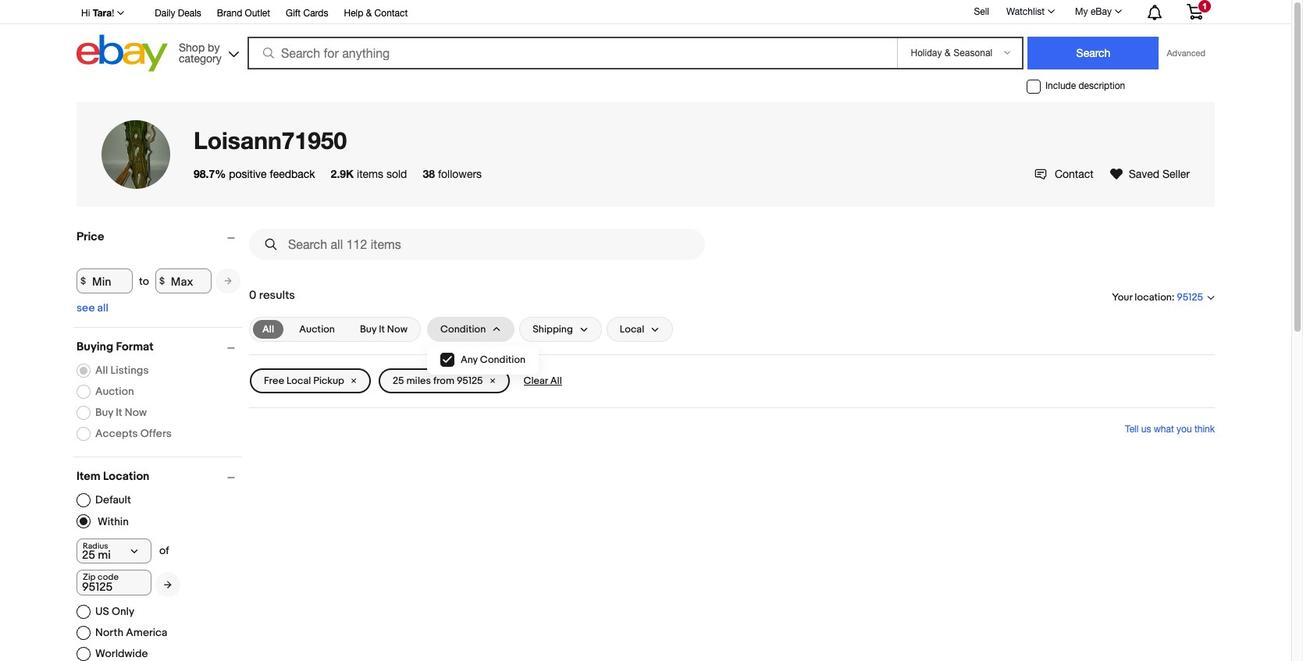 Task type: vqa. For each thing, say whether or not it's contained in the screenshot.
advanced
yes



Task type: locate. For each thing, give the bounding box(es) containing it.
1 horizontal spatial local
[[620, 323, 644, 336]]

help
[[344, 8, 363, 19]]

any condition
[[461, 354, 526, 366]]

shipping button
[[519, 317, 602, 342]]

None submit
[[1028, 37, 1159, 69]]

1 vertical spatial buy it now
[[95, 406, 147, 419]]

95125
[[1177, 292, 1203, 304], [457, 375, 483, 387]]

1 vertical spatial contact
[[1055, 168, 1094, 180]]

brand outlet
[[217, 8, 270, 19]]

0 horizontal spatial buy
[[95, 406, 113, 419]]

all
[[262, 323, 274, 336], [95, 364, 108, 377], [550, 375, 562, 387]]

brand outlet link
[[217, 5, 270, 23]]

1 vertical spatial local
[[286, 375, 311, 387]]

tara
[[93, 7, 112, 19]]

local
[[620, 323, 644, 336], [286, 375, 311, 387]]

local right shipping dropdown button
[[620, 323, 644, 336]]

$
[[81, 275, 86, 287], [159, 275, 165, 287]]

format
[[116, 340, 154, 354]]

1 vertical spatial auction
[[95, 385, 134, 398]]

us
[[95, 605, 109, 618]]

95125 inside 'your location : 95125'
[[1177, 292, 1203, 304]]

1 horizontal spatial $
[[159, 275, 165, 287]]

loisann71950 image
[[102, 120, 170, 189]]

0 vertical spatial now
[[387, 323, 408, 336]]

0 horizontal spatial contact
[[374, 8, 408, 19]]

Search all 112 items field
[[249, 229, 705, 260]]

$ for minimum value in $ text field
[[81, 275, 86, 287]]

auction
[[299, 323, 335, 336], [95, 385, 134, 398]]

1 horizontal spatial 95125
[[1177, 292, 1203, 304]]

all down buying
[[95, 364, 108, 377]]

loisann71950 link
[[194, 126, 347, 155]]

condition inside the any condition link
[[480, 354, 526, 366]]

now up accepts offers
[[125, 406, 147, 419]]

1 horizontal spatial buy
[[360, 323, 377, 336]]

from
[[433, 375, 454, 387]]

offers
[[140, 427, 172, 440]]

saved seller
[[1129, 168, 1190, 180]]

shop
[[179, 41, 205, 53]]

Maximum Value in $ text field
[[155, 269, 211, 294]]

it inside '0 results' main content
[[379, 323, 385, 336]]

followers
[[438, 168, 482, 180]]

tell
[[1125, 424, 1139, 435]]

to
[[139, 274, 149, 288]]

accepts offers
[[95, 427, 172, 440]]

0 vertical spatial buy it now
[[360, 323, 408, 336]]

condition up any
[[440, 323, 486, 336]]

0 vertical spatial 95125
[[1177, 292, 1203, 304]]

think
[[1195, 424, 1215, 435]]

buy
[[360, 323, 377, 336], [95, 406, 113, 419]]

0 vertical spatial buy
[[360, 323, 377, 336]]

1 vertical spatial it
[[116, 406, 122, 419]]

0 vertical spatial local
[[620, 323, 644, 336]]

1 vertical spatial 95125
[[457, 375, 483, 387]]

pickup
[[313, 375, 344, 387]]

shop by category button
[[172, 35, 242, 68]]

local button
[[607, 317, 673, 342]]

2.9k
[[331, 167, 354, 180]]

0 vertical spatial condition
[[440, 323, 486, 336]]

saved seller button
[[1109, 166, 1190, 182]]

0 horizontal spatial all
[[95, 364, 108, 377]]

0 horizontal spatial auction
[[95, 385, 134, 398]]

buy it now link
[[351, 320, 417, 339]]

default link
[[77, 493, 131, 508]]

it up accepts
[[116, 406, 122, 419]]

25 miles from 95125
[[393, 375, 483, 387]]

apply within filter image
[[164, 580, 172, 590]]

any
[[461, 354, 478, 366]]

clear all link
[[517, 369, 568, 394]]

95125 down any
[[457, 375, 483, 387]]

buy it now up 25
[[360, 323, 408, 336]]

1 horizontal spatial now
[[387, 323, 408, 336]]

watchlist link
[[998, 2, 1062, 21]]

brand
[[217, 8, 242, 19]]

it right auction link
[[379, 323, 385, 336]]

0 vertical spatial contact
[[374, 8, 408, 19]]

0 horizontal spatial local
[[286, 375, 311, 387]]

2 horizontal spatial all
[[550, 375, 562, 387]]

price
[[77, 230, 104, 244]]

saved
[[1129, 168, 1160, 180]]

contact right &
[[374, 8, 408, 19]]

results
[[259, 288, 295, 303]]

$ right to
[[159, 275, 165, 287]]

item
[[77, 469, 100, 484]]

0 horizontal spatial 95125
[[457, 375, 483, 387]]

free
[[264, 375, 284, 387]]

all inside "link"
[[262, 323, 274, 336]]

0 horizontal spatial $
[[81, 275, 86, 287]]

0 vertical spatial auction
[[299, 323, 335, 336]]

buy it now inside buy it now link
[[360, 323, 408, 336]]

your location : 95125
[[1112, 291, 1203, 304]]

0 results
[[249, 288, 295, 303]]

contact left saved
[[1055, 168, 1094, 180]]

1 horizontal spatial auction
[[299, 323, 335, 336]]

local right free
[[286, 375, 311, 387]]

condition right any
[[480, 354, 526, 366]]

1 $ from the left
[[81, 275, 86, 287]]

buy up accepts
[[95, 406, 113, 419]]

price button
[[77, 230, 242, 244]]

0 results main content
[[249, 223, 1215, 463]]

buy right auction link
[[360, 323, 377, 336]]

0 vertical spatial it
[[379, 323, 385, 336]]

local inside dropdown button
[[620, 323, 644, 336]]

auction right all selected text field
[[299, 323, 335, 336]]

of
[[159, 544, 169, 557]]

auction down all listings
[[95, 385, 134, 398]]

gift cards
[[286, 8, 328, 19]]

1 horizontal spatial all
[[262, 323, 274, 336]]

98.7%
[[194, 167, 226, 180]]

all right clear
[[550, 375, 562, 387]]

now inside buy it now link
[[387, 323, 408, 336]]

hi tara !
[[81, 7, 114, 19]]

contact link
[[1034, 168, 1094, 180]]

None text field
[[77, 570, 151, 596]]

95125 right :
[[1177, 292, 1203, 304]]

condition
[[440, 323, 486, 336], [480, 354, 526, 366]]

location
[[1135, 291, 1172, 303]]

0 horizontal spatial buy it now
[[95, 406, 147, 419]]

shop by category
[[179, 41, 222, 64]]

1 vertical spatial buy
[[95, 406, 113, 419]]

Minimum Value in $ text field
[[77, 269, 133, 294]]

account navigation
[[73, 0, 1215, 24]]

all down '0 results'
[[262, 323, 274, 336]]

buy it now
[[360, 323, 408, 336], [95, 406, 147, 419]]

only
[[112, 605, 134, 618]]

you
[[1177, 424, 1192, 435]]

0
[[249, 288, 256, 303]]

1 horizontal spatial it
[[379, 323, 385, 336]]

1 horizontal spatial buy it now
[[360, 323, 408, 336]]

0 horizontal spatial now
[[125, 406, 147, 419]]

gift cards link
[[286, 5, 328, 23]]

clear
[[524, 375, 548, 387]]

2 $ from the left
[[159, 275, 165, 287]]

$ up see
[[81, 275, 86, 287]]

worldwide link
[[77, 647, 148, 661]]

buy it now up accepts
[[95, 406, 147, 419]]

1 vertical spatial condition
[[480, 354, 526, 366]]

now up 25
[[387, 323, 408, 336]]

my
[[1075, 6, 1088, 17]]



Task type: describe. For each thing, give the bounding box(es) containing it.
help & contact link
[[344, 5, 408, 23]]

sell link
[[967, 6, 996, 17]]

auction link
[[290, 320, 344, 339]]

feedback
[[270, 168, 315, 180]]

north america
[[95, 626, 168, 639]]

contact inside help & contact link
[[374, 8, 408, 19]]

25 miles from 95125 link
[[379, 369, 510, 394]]

advanced link
[[1159, 37, 1213, 69]]

95125 for 25 miles from 95125
[[457, 375, 483, 387]]

seller
[[1163, 168, 1190, 180]]

daily
[[155, 8, 175, 19]]

watchlist
[[1006, 6, 1045, 17]]

all link
[[253, 320, 284, 339]]

buying
[[77, 340, 113, 354]]

sold
[[386, 168, 407, 180]]

america
[[126, 626, 168, 639]]

loisann71950
[[194, 126, 347, 155]]

description
[[1079, 81, 1125, 91]]

north
[[95, 626, 124, 639]]

:
[[1172, 291, 1175, 303]]

shop by category banner
[[73, 0, 1215, 76]]

category
[[179, 52, 222, 64]]

all for all listings
[[95, 364, 108, 377]]

2.9k items sold
[[331, 167, 407, 180]]

condition button
[[427, 317, 515, 342]]

help & contact
[[344, 8, 408, 19]]

us
[[1141, 424, 1151, 435]]

outlet
[[245, 8, 270, 19]]

include description
[[1045, 81, 1125, 91]]

free local pickup link
[[250, 369, 371, 394]]

1 link
[[1177, 0, 1213, 23]]

your
[[1112, 291, 1132, 303]]

worldwide
[[95, 647, 148, 661]]

buying format
[[77, 340, 154, 354]]

95125 for your location : 95125
[[1177, 292, 1203, 304]]

38 followers
[[423, 167, 482, 180]]

ebay
[[1091, 6, 1112, 17]]

advanced
[[1167, 48, 1206, 58]]

within
[[98, 515, 129, 528]]

my ebay link
[[1067, 2, 1129, 21]]

sell
[[974, 6, 989, 17]]

condition inside "condition" dropdown button
[[440, 323, 486, 336]]

any condition link
[[428, 346, 538, 374]]

see
[[77, 301, 95, 315]]

38
[[423, 167, 435, 180]]

item location
[[77, 469, 149, 484]]

1 horizontal spatial contact
[[1055, 168, 1094, 180]]

daily deals
[[155, 8, 201, 19]]

auction inside '0 results' main content
[[299, 323, 335, 336]]

98.7% positive feedback
[[194, 167, 315, 180]]

Search for anything text field
[[250, 38, 894, 68]]

$ for maximum value in $ text box at the top of the page
[[159, 275, 165, 287]]

what
[[1154, 424, 1174, 435]]

shipping
[[533, 323, 573, 336]]

item location button
[[77, 469, 242, 484]]

all
[[97, 301, 108, 315]]

us only
[[95, 605, 134, 618]]

items
[[357, 168, 383, 180]]

!
[[112, 8, 114, 19]]

north america link
[[77, 626, 168, 640]]

1 vertical spatial now
[[125, 406, 147, 419]]

accepts
[[95, 427, 138, 440]]

deals
[[178, 8, 201, 19]]

cards
[[303, 8, 328, 19]]

all for all
[[262, 323, 274, 336]]

by
[[208, 41, 220, 53]]

free local pickup
[[264, 375, 344, 387]]

1
[[1202, 2, 1207, 11]]

see all button
[[77, 301, 108, 315]]

miles
[[406, 375, 431, 387]]

0 horizontal spatial it
[[116, 406, 122, 419]]

All selected text field
[[262, 322, 274, 337]]

tell us what you think
[[1125, 424, 1215, 435]]

location
[[103, 469, 149, 484]]

clear all
[[524, 375, 562, 387]]

see all
[[77, 301, 108, 315]]

buy inside buy it now link
[[360, 323, 377, 336]]

none submit inside shop by category banner
[[1028, 37, 1159, 69]]

all listings
[[95, 364, 149, 377]]

buying format button
[[77, 340, 242, 354]]

tell us what you think link
[[1125, 424, 1215, 435]]



